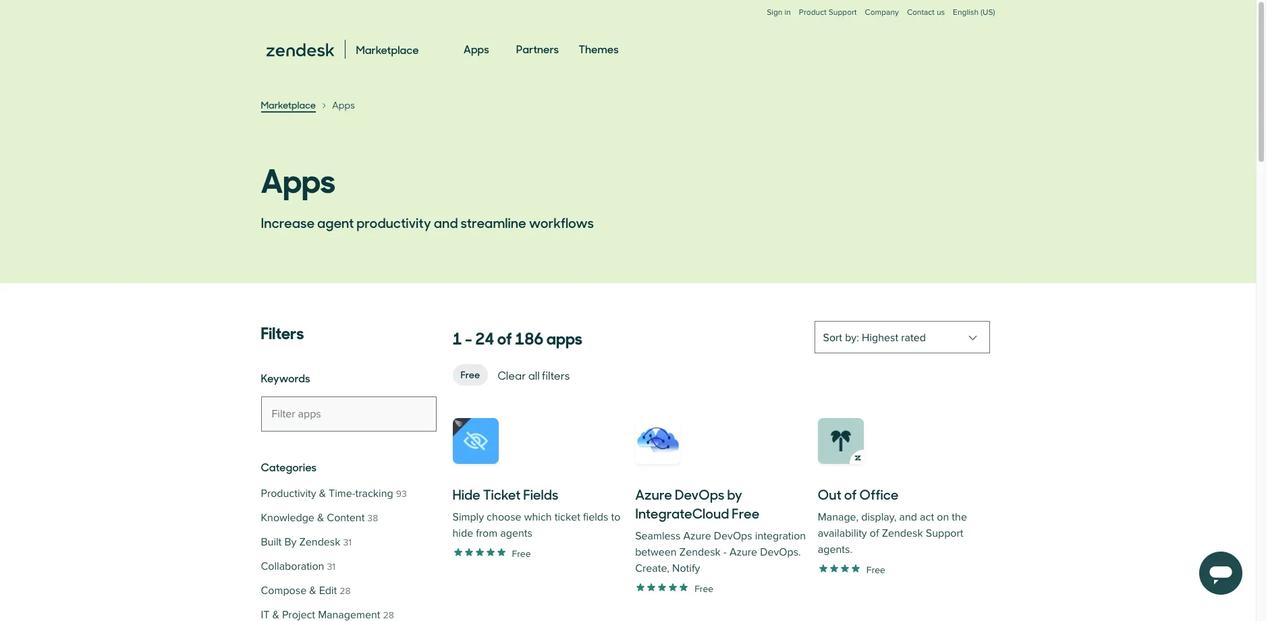 Task type: describe. For each thing, give the bounding box(es) containing it.
simply
[[453, 511, 484, 525]]

content
[[327, 512, 365, 525]]

2 horizontal spatial of
[[870, 527, 880, 541]]

the
[[952, 511, 968, 525]]

english (us)
[[954, 7, 996, 18]]

by
[[728, 485, 743, 504]]

azure devops by integratecloud free seamless azure devops integration between zendesk - azure devops. create, notify
[[636, 485, 806, 576]]

product support link
[[799, 7, 857, 18]]

zendesk inside out of office manage, display, and act on the availability of zendesk support agents.
[[882, 527, 924, 541]]

knowledge & content 38
[[261, 512, 378, 525]]

categories
[[261, 460, 317, 475]]

out of office manage, display, and act on the availability of zendesk support agents.
[[818, 485, 968, 557]]

integratecloud
[[636, 504, 730, 523]]

Filter apps search field
[[261, 397, 437, 432]]

and inside out of office manage, display, and act on the availability of zendesk support agents.
[[900, 511, 918, 525]]

productivity & time-tracking 93
[[261, 488, 407, 501]]

in
[[785, 7, 791, 18]]

integration
[[756, 530, 806, 544]]

2 vertical spatial apps
[[261, 155, 336, 202]]

time-
[[329, 488, 356, 501]]

compose
[[261, 585, 307, 598]]

clear
[[498, 368, 526, 383]]

seamless
[[636, 530, 681, 544]]

contact us link
[[908, 7, 945, 18]]

clear all filters button
[[496, 366, 572, 385]]

english
[[954, 7, 979, 18]]

built by zendesk 31
[[261, 536, 352, 550]]

knowledge
[[261, 512, 315, 525]]

free down 1
[[461, 368, 480, 382]]

186
[[515, 325, 544, 350]]

31 inside built by zendesk 31
[[343, 538, 352, 549]]

1 vertical spatial devops
[[714, 530, 753, 544]]

manage,
[[818, 511, 859, 525]]

ticket
[[483, 485, 521, 504]]

1 horizontal spatial of
[[845, 485, 857, 504]]

zendesk inside azure devops by integratecloud free seamless azure devops integration between zendesk - azure devops. create, notify
[[680, 546, 721, 560]]

(us)
[[981, 7, 996, 18]]

2 vertical spatial azure
[[730, 546, 758, 560]]

clear all filters
[[498, 368, 570, 383]]

0 horizontal spatial -
[[465, 325, 472, 350]]

to
[[612, 511, 621, 525]]

partners link
[[516, 30, 559, 69]]

availability
[[818, 527, 868, 541]]

out
[[818, 485, 842, 504]]

free inside azure devops by integratecloud free seamless azure devops integration between zendesk - azure devops. create, notify
[[732, 504, 760, 523]]

contact
[[908, 7, 935, 18]]

filters
[[261, 320, 304, 344]]

tracking
[[356, 488, 393, 501]]

which
[[525, 511, 552, 525]]

between
[[636, 546, 677, 560]]

1 horizontal spatial azure
[[684, 530, 712, 544]]

notify
[[673, 563, 700, 576]]

choose
[[487, 511, 522, 525]]

0 vertical spatial apps
[[464, 41, 489, 56]]

sign in
[[767, 7, 791, 18]]

sign
[[767, 7, 783, 18]]

create,
[[636, 563, 670, 576]]

1 vertical spatial apps
[[332, 99, 355, 111]]

28
[[340, 586, 351, 598]]

increase
[[261, 213, 315, 232]]

company
[[865, 7, 899, 18]]

apps
[[547, 325, 583, 350]]

& for edit
[[309, 585, 316, 598]]

hide ticket fields simply choose which ticket fields to hide from agents
[[453, 485, 621, 541]]



Task type: locate. For each thing, give the bounding box(es) containing it.
azure up seamless at the right bottom of page
[[636, 485, 673, 504]]

streamline
[[461, 213, 527, 232]]

compose & edit 28
[[261, 585, 351, 598]]

by
[[285, 536, 297, 550]]

apps
[[464, 41, 489, 56], [332, 99, 355, 111], [261, 155, 336, 202]]

increase agent productivity and streamline workflows
[[261, 213, 594, 232]]

38
[[368, 513, 378, 525]]

sign in link
[[767, 7, 791, 18]]

on
[[937, 511, 950, 525]]

devops down by
[[714, 530, 753, 544]]

31
[[343, 538, 352, 549], [327, 562, 336, 573]]

devops left by
[[675, 485, 725, 504]]

- right 1
[[465, 325, 472, 350]]

product support
[[799, 7, 857, 18]]

collaboration 31
[[261, 560, 336, 574]]

productivity
[[357, 213, 431, 232]]

31 down content at the bottom left
[[343, 538, 352, 549]]

1 horizontal spatial support
[[926, 527, 964, 541]]

& left time-
[[319, 488, 326, 501]]

zendesk down knowledge & content 38
[[299, 536, 341, 550]]

from
[[476, 527, 498, 541]]

support
[[829, 7, 857, 18], [926, 527, 964, 541]]

azure
[[636, 485, 673, 504], [684, 530, 712, 544], [730, 546, 758, 560]]

2 vertical spatial &
[[309, 585, 316, 598]]

0 vertical spatial of
[[498, 325, 512, 350]]

& for time-
[[319, 488, 326, 501]]

edit
[[319, 585, 337, 598]]

workflows
[[529, 213, 594, 232]]

free down availability
[[867, 565, 886, 576]]

hide
[[453, 527, 473, 541]]

& left content at the bottom left
[[317, 512, 324, 525]]

agent
[[317, 213, 354, 232]]

contact us
[[908, 7, 945, 18]]

devops
[[675, 485, 725, 504], [714, 530, 753, 544]]

93
[[396, 489, 407, 500]]

& left edit
[[309, 585, 316, 598]]

zendesk
[[882, 527, 924, 541], [299, 536, 341, 550], [680, 546, 721, 560]]

1 vertical spatial of
[[845, 485, 857, 504]]

- inside azure devops by integratecloud free seamless azure devops integration between zendesk - azure devops. create, notify
[[724, 546, 727, 560]]

filters
[[542, 368, 570, 383]]

1 vertical spatial &
[[317, 512, 324, 525]]

1 horizontal spatial -
[[724, 546, 727, 560]]

0 horizontal spatial azure
[[636, 485, 673, 504]]

product
[[799, 7, 827, 18]]

1 vertical spatial and
[[900, 511, 918, 525]]

free down agents
[[512, 549, 531, 560]]

0 vertical spatial &
[[319, 488, 326, 501]]

free for azure devops by integratecloud free
[[695, 584, 714, 595]]

display,
[[862, 511, 897, 525]]

0 horizontal spatial support
[[829, 7, 857, 18]]

0 horizontal spatial of
[[498, 325, 512, 350]]

and left streamline
[[434, 213, 458, 232]]

ticket
[[555, 511, 581, 525]]

- left devops.
[[724, 546, 727, 560]]

1 horizontal spatial zendesk
[[680, 546, 721, 560]]

apps left partners
[[464, 41, 489, 56]]

of
[[498, 325, 512, 350], [845, 485, 857, 504], [870, 527, 880, 541]]

support down the on at bottom right
[[926, 527, 964, 541]]

and left 'act'
[[900, 511, 918, 525]]

zendesk up notify
[[680, 546, 721, 560]]

free
[[461, 368, 480, 382], [732, 504, 760, 523], [512, 549, 531, 560], [867, 565, 886, 576], [695, 584, 714, 595]]

themes
[[579, 41, 619, 56]]

1
[[453, 325, 462, 350]]

fields
[[583, 511, 609, 525]]

0 horizontal spatial and
[[434, 213, 458, 232]]

-
[[465, 325, 472, 350], [724, 546, 727, 560]]

0 horizontal spatial 31
[[327, 562, 336, 573]]

global-navigation-secondary element
[[261, 0, 996, 31]]

zendesk down display, at the right of the page
[[882, 527, 924, 541]]

keywords
[[261, 371, 310, 386]]

2 horizontal spatial azure
[[730, 546, 758, 560]]

support inside out of office manage, display, and act on the availability of zendesk support agents.
[[926, 527, 964, 541]]

built
[[261, 536, 282, 550]]

31 up edit
[[327, 562, 336, 573]]

free down notify
[[695, 584, 714, 595]]

0 vertical spatial -
[[465, 325, 472, 350]]

agents.
[[818, 544, 853, 557]]

partners
[[516, 41, 559, 56]]

all
[[529, 368, 540, 383]]

devops.
[[761, 546, 801, 560]]

31 inside collaboration 31
[[327, 562, 336, 573]]

0 horizontal spatial zendesk
[[299, 536, 341, 550]]

office
[[860, 485, 899, 504]]

0 vertical spatial azure
[[636, 485, 673, 504]]

us
[[937, 7, 945, 18]]

apps right marketplace link
[[332, 99, 355, 111]]

collaboration
[[261, 560, 324, 574]]

2 vertical spatial of
[[870, 527, 880, 541]]

free up integration
[[732, 504, 760, 523]]

free for hide ticket fields
[[512, 549, 531, 560]]

marketplace
[[261, 98, 316, 111]]

act
[[920, 511, 935, 525]]

1 horizontal spatial and
[[900, 511, 918, 525]]

company link
[[865, 7, 899, 31]]

zendesk image
[[266, 43, 334, 57]]

2 horizontal spatial zendesk
[[882, 527, 924, 541]]

0 vertical spatial 31
[[343, 538, 352, 549]]

support right product on the right top of page
[[829, 7, 857, 18]]

agents
[[501, 527, 533, 541]]

apps up increase
[[261, 155, 336, 202]]

24
[[475, 325, 495, 350]]

fields
[[524, 485, 559, 504]]

hide
[[453, 485, 481, 504]]

azure down the integratecloud
[[684, 530, 712, 544]]

of right 24
[[498, 325, 512, 350]]

None search field
[[261, 397, 437, 432]]

&
[[319, 488, 326, 501], [317, 512, 324, 525], [309, 585, 316, 598]]

0 vertical spatial and
[[434, 213, 458, 232]]

& for content
[[317, 512, 324, 525]]

1 - 24 of 186 apps
[[453, 325, 583, 350]]

themes link
[[579, 30, 619, 69]]

azure left devops.
[[730, 546, 758, 560]]

0 vertical spatial support
[[829, 7, 857, 18]]

1 horizontal spatial 31
[[343, 538, 352, 549]]

apps link
[[464, 30, 489, 69]]

of down display, at the right of the page
[[870, 527, 880, 541]]

english (us) link
[[954, 7, 996, 31]]

1 vertical spatial azure
[[684, 530, 712, 544]]

1 vertical spatial 31
[[327, 562, 336, 573]]

marketplace link
[[261, 98, 316, 113]]

and
[[434, 213, 458, 232], [900, 511, 918, 525]]

free for out of office
[[867, 565, 886, 576]]

productivity
[[261, 488, 316, 501]]

1 vertical spatial support
[[926, 527, 964, 541]]

support inside global-navigation-secondary element
[[829, 7, 857, 18]]

0 vertical spatial devops
[[675, 485, 725, 504]]

of right the out
[[845, 485, 857, 504]]

1 vertical spatial -
[[724, 546, 727, 560]]



Task type: vqa. For each thing, say whether or not it's contained in the screenshot.
service
no



